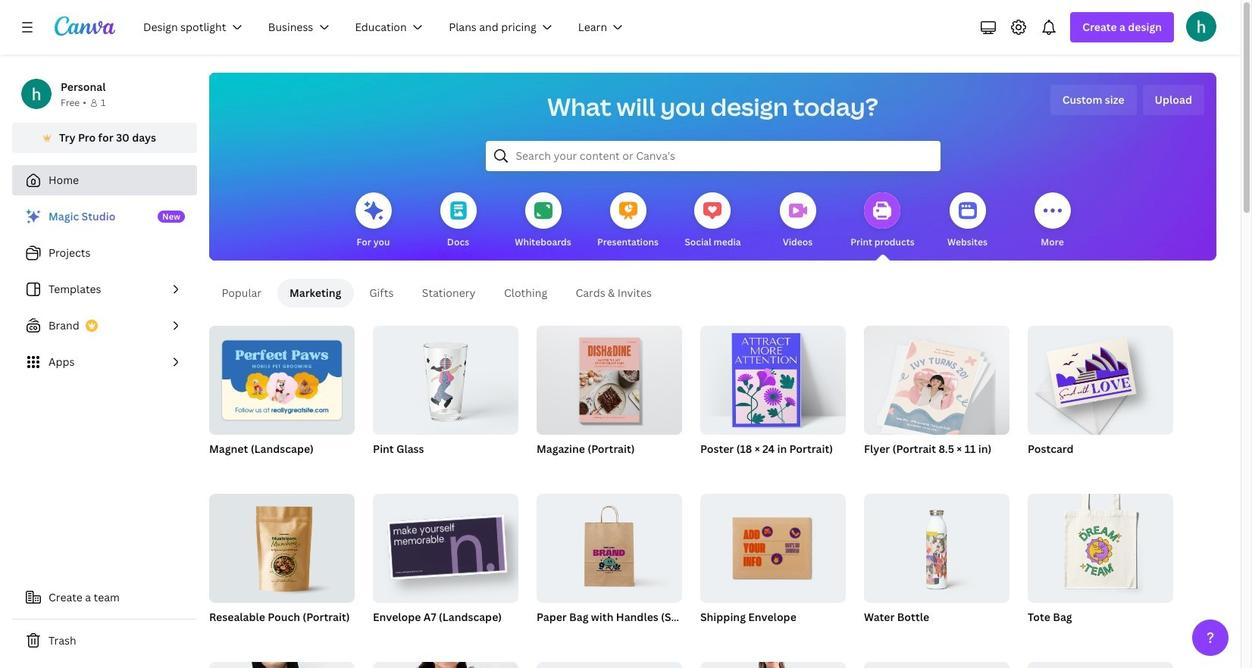 Task type: vqa. For each thing, say whether or not it's contained in the screenshot.
the search search field
yes



Task type: locate. For each thing, give the bounding box(es) containing it.
group
[[209, 326, 355, 476], [209, 326, 355, 435], [373, 326, 519, 476], [373, 326, 519, 435], [537, 326, 682, 476], [537, 326, 682, 435], [701, 326, 846, 476], [701, 326, 846, 435], [864, 326, 1010, 476], [1028, 326, 1174, 476], [209, 494, 355, 645], [209, 494, 355, 604], [373, 494, 519, 645], [373, 494, 519, 604], [537, 494, 682, 645], [537, 494, 682, 604], [701, 494, 846, 645], [701, 494, 846, 604], [864, 494, 1010, 645], [1028, 494, 1174, 645], [209, 663, 355, 669], [373, 663, 519, 669], [537, 663, 682, 669], [701, 663, 846, 669], [864, 663, 1010, 669], [1028, 663, 1174, 669]]

list
[[12, 202, 197, 378]]

None search field
[[486, 141, 941, 171]]

Search search field
[[516, 142, 910, 171]]

howard image
[[1187, 11, 1217, 42]]



Task type: describe. For each thing, give the bounding box(es) containing it.
top level navigation element
[[133, 12, 640, 42]]



